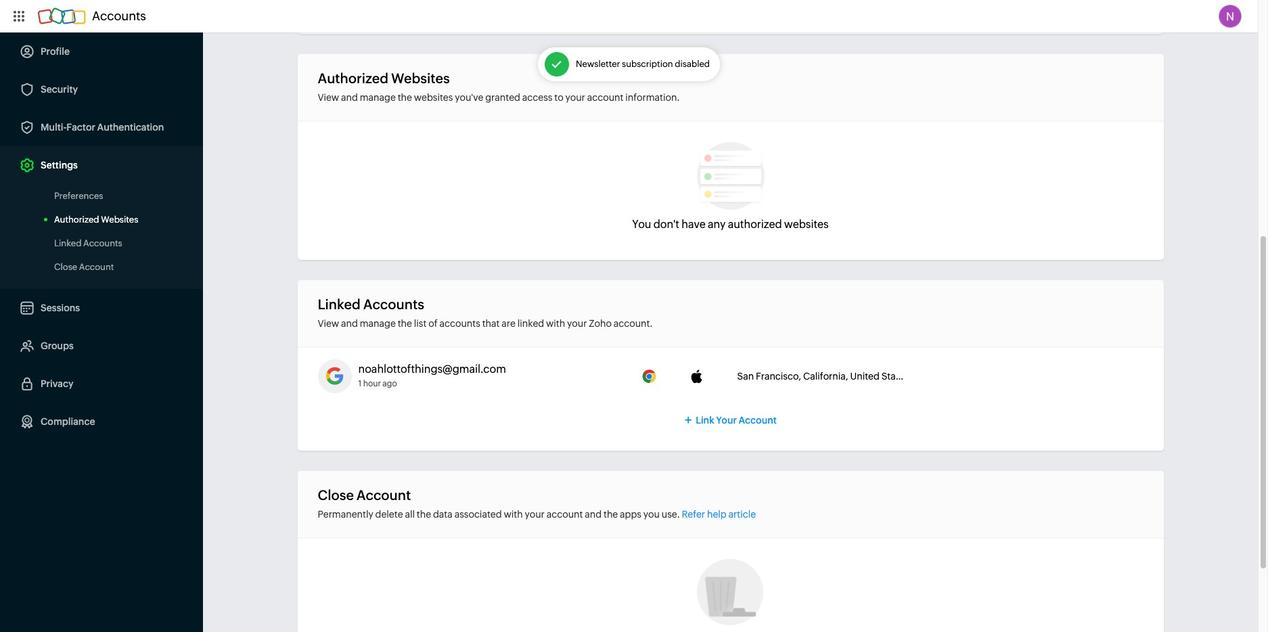 Task type: vqa. For each thing, say whether or not it's contained in the screenshot.
View
yes



Task type: describe. For each thing, give the bounding box(es) containing it.
1 horizontal spatial websites
[[784, 218, 829, 231]]

account inside the authorized websites view and manage the websites you've granted access to your account information.
[[587, 92, 624, 103]]

apps
[[620, 509, 642, 520]]

you don't have any authorized websites
[[632, 218, 829, 231]]

list
[[414, 318, 427, 329]]

settings
[[41, 160, 78, 171]]

accounts for linked accounts
[[83, 238, 122, 248]]

your inside the authorized websites view and manage the websites you've granted access to your account information.
[[566, 92, 585, 103]]

united
[[851, 371, 880, 382]]

article
[[729, 509, 756, 520]]

california,
[[803, 371, 849, 382]]

the for websites
[[398, 92, 412, 103]]

your inside linked accounts view and manage the list of accounts that are linked with your zoho account.
[[567, 318, 587, 329]]

0 vertical spatial accounts
[[92, 9, 146, 23]]

francisco,
[[756, 371, 802, 382]]

information.
[[626, 92, 680, 103]]

websites for authorized websites view and manage the websites you've granted access to your account information.
[[391, 70, 450, 86]]

accounts for linked accounts view and manage the list of accounts that are linked with your zoho account.
[[363, 296, 424, 312]]

granted
[[485, 92, 520, 103]]

disabled
[[675, 59, 710, 69]]

os_osx image
[[690, 370, 704, 383]]

close account permanently delete all the data associated with your account and the apps you use. refer help article
[[318, 487, 756, 520]]

the left apps
[[604, 509, 618, 520]]

you
[[644, 509, 660, 520]]

and for authorized
[[341, 92, 358, 103]]

linked
[[518, 318, 544, 329]]

don't
[[654, 218, 680, 231]]

close for close account permanently delete all the data associated with your account and the apps you use. refer help article
[[318, 487, 354, 503]]

ago
[[383, 379, 397, 389]]

refer help article link
[[682, 509, 756, 520]]

compliance
[[41, 416, 95, 427]]

you've
[[455, 92, 484, 103]]

any
[[708, 218, 726, 231]]

authorized websites view and manage the websites you've granted access to your account information.
[[318, 70, 680, 103]]

subscription
[[622, 59, 673, 69]]

your
[[716, 415, 737, 426]]

zoho
[[589, 318, 612, 329]]

states
[[882, 371, 909, 382]]

you
[[632, 218, 651, 231]]

your inside close account permanently delete all the data associated with your account and the apps you use. refer help article
[[525, 509, 545, 520]]

noahlottofthings@gmail.com
[[358, 363, 506, 376]]

profile
[[41, 46, 70, 57]]

that
[[482, 318, 500, 329]]

link
[[696, 415, 715, 426]]

san
[[737, 371, 754, 382]]

security
[[41, 84, 78, 95]]

linked accounts view and manage the list of accounts that are linked with your zoho account.
[[318, 296, 653, 329]]

delete
[[375, 509, 403, 520]]

authorized websites
[[54, 215, 138, 225]]



Task type: locate. For each thing, give the bounding box(es) containing it.
of
[[429, 318, 438, 329]]

manage inside the authorized websites view and manage the websites you've granted access to your account information.
[[360, 92, 396, 103]]

1 horizontal spatial websites
[[391, 70, 450, 86]]

close inside close account permanently delete all the data associated with your account and the apps you use. refer help article
[[318, 487, 354, 503]]

2 horizontal spatial account
[[739, 415, 777, 426]]

0 vertical spatial linked
[[54, 238, 81, 248]]

0 vertical spatial your
[[566, 92, 585, 103]]

newsletter subscription disabled
[[576, 59, 710, 69]]

all
[[405, 509, 415, 520]]

1 vertical spatial websites
[[784, 218, 829, 231]]

1 vertical spatial view
[[318, 318, 339, 329]]

0 horizontal spatial account
[[547, 509, 583, 520]]

websites right the authorized
[[784, 218, 829, 231]]

link your account
[[696, 415, 777, 426]]

access
[[522, 92, 553, 103]]

accounts
[[440, 318, 480, 329]]

authorized
[[318, 70, 389, 86], [54, 215, 99, 225]]

permanently
[[318, 509, 373, 520]]

account inside close account permanently delete all the data associated with your account and the apps you use. refer help article
[[357, 487, 411, 503]]

view
[[318, 92, 339, 103], [318, 318, 339, 329]]

close account
[[54, 262, 114, 272]]

factor
[[67, 122, 95, 133]]

close down linked accounts
[[54, 262, 77, 272]]

1 vertical spatial with
[[504, 509, 523, 520]]

1 vertical spatial accounts
[[83, 238, 122, 248]]

0 horizontal spatial linked
[[54, 238, 81, 248]]

use.
[[662, 509, 680, 520]]

the right all
[[417, 509, 431, 520]]

linked for linked accounts
[[54, 238, 81, 248]]

manage
[[360, 92, 396, 103], [360, 318, 396, 329]]

1 vertical spatial account
[[547, 509, 583, 520]]

authentication
[[97, 122, 164, 133]]

1 vertical spatial authorized
[[54, 215, 99, 225]]

1 vertical spatial websites
[[101, 215, 138, 225]]

0 vertical spatial with
[[546, 318, 565, 329]]

account up delete
[[357, 487, 411, 503]]

noahlottofthings@gmail.com 1 hour ago
[[358, 363, 506, 389]]

1 vertical spatial and
[[341, 318, 358, 329]]

2 vertical spatial your
[[525, 509, 545, 520]]

authorized for authorized websites
[[54, 215, 99, 225]]

with
[[546, 318, 565, 329], [504, 509, 523, 520]]

websites
[[414, 92, 453, 103], [784, 218, 829, 231]]

the for account
[[417, 509, 431, 520]]

0 horizontal spatial authorized
[[54, 215, 99, 225]]

the inside the authorized websites view and manage the websites you've granted access to your account information.
[[398, 92, 412, 103]]

refer
[[682, 509, 705, 520]]

1
[[358, 379, 362, 389]]

have
[[682, 218, 706, 231]]

and inside close account permanently delete all the data associated with your account and the apps you use. refer help article
[[585, 509, 602, 520]]

hour
[[363, 379, 381, 389]]

san francisco, california, united states
[[737, 371, 909, 382]]

account down the newsletter
[[587, 92, 624, 103]]

2 vertical spatial accounts
[[363, 296, 424, 312]]

2 vertical spatial and
[[585, 509, 602, 520]]

multi-factor authentication
[[41, 122, 164, 133]]

account right your
[[739, 415, 777, 426]]

groups
[[41, 340, 74, 351]]

0 vertical spatial websites
[[414, 92, 453, 103]]

close for close account
[[54, 262, 77, 272]]

manage for websites
[[360, 92, 396, 103]]

and for linked
[[341, 318, 358, 329]]

and
[[341, 92, 358, 103], [341, 318, 358, 329], [585, 509, 602, 520]]

are
[[502, 318, 516, 329]]

linked for linked accounts view and manage the list of accounts that are linked with your zoho account.
[[318, 296, 361, 312]]

0 vertical spatial account
[[587, 92, 624, 103]]

0 vertical spatial view
[[318, 92, 339, 103]]

account inside close account permanently delete all the data associated with your account and the apps you use. refer help article
[[547, 509, 583, 520]]

view for linked accounts
[[318, 318, 339, 329]]

websites for authorized websites
[[101, 215, 138, 225]]

account for close account permanently delete all the data associated with your account and the apps you use. refer help article
[[357, 487, 411, 503]]

the left you've
[[398, 92, 412, 103]]

the
[[398, 92, 412, 103], [398, 318, 412, 329], [417, 509, 431, 520], [604, 509, 618, 520]]

your left zoho
[[567, 318, 587, 329]]

websites
[[391, 70, 450, 86], [101, 215, 138, 225]]

help
[[707, 509, 727, 520]]

manage for accounts
[[360, 318, 396, 329]]

account for close account
[[79, 262, 114, 272]]

your right associated
[[525, 509, 545, 520]]

close
[[54, 262, 77, 272], [318, 487, 354, 503]]

privacy
[[41, 378, 73, 389]]

1 horizontal spatial account
[[357, 487, 411, 503]]

and inside the authorized websites view and manage the websites you've granted access to your account information.
[[341, 92, 358, 103]]

authorized for authorized websites view and manage the websites you've granted access to your account information.
[[318, 70, 389, 86]]

preferences
[[54, 191, 103, 201]]

account left apps
[[547, 509, 583, 520]]

websites inside the authorized websites view and manage the websites you've granted access to your account information.
[[414, 92, 453, 103]]

account down linked accounts
[[79, 262, 114, 272]]

and inside linked accounts view and manage the list of accounts that are linked with your zoho account.
[[341, 318, 358, 329]]

1 vertical spatial close
[[318, 487, 354, 503]]

0 vertical spatial account
[[79, 262, 114, 272]]

view inside linked accounts view and manage the list of accounts that are linked with your zoho account.
[[318, 318, 339, 329]]

1 horizontal spatial authorized
[[318, 70, 389, 86]]

1 vertical spatial manage
[[360, 318, 396, 329]]

multi-
[[41, 122, 67, 133]]

1 view from the top
[[318, 92, 339, 103]]

the inside linked accounts view and manage the list of accounts that are linked with your zoho account.
[[398, 318, 412, 329]]

0 horizontal spatial account
[[79, 262, 114, 272]]

2 manage from the top
[[360, 318, 396, 329]]

0 vertical spatial websites
[[391, 70, 450, 86]]

1 vertical spatial account
[[739, 415, 777, 426]]

2 vertical spatial account
[[357, 487, 411, 503]]

websites inside the authorized websites view and manage the websites you've granted access to your account information.
[[391, 70, 450, 86]]

1 horizontal spatial close
[[318, 487, 354, 503]]

0 horizontal spatial close
[[54, 262, 77, 272]]

the left list
[[398, 318, 412, 329]]

linked accounts
[[54, 238, 122, 248]]

1 manage from the top
[[360, 92, 396, 103]]

your
[[566, 92, 585, 103], [567, 318, 587, 329], [525, 509, 545, 520]]

with right linked
[[546, 318, 565, 329]]

0 vertical spatial and
[[341, 92, 358, 103]]

0 horizontal spatial websites
[[414, 92, 453, 103]]

1 horizontal spatial linked
[[318, 296, 361, 312]]

1 horizontal spatial with
[[546, 318, 565, 329]]

to
[[555, 92, 564, 103]]

1 vertical spatial your
[[567, 318, 587, 329]]

websites left you've
[[414, 92, 453, 103]]

1 vertical spatial linked
[[318, 296, 361, 312]]

2 view from the top
[[318, 318, 339, 329]]

1 horizontal spatial account
[[587, 92, 624, 103]]

accounts inside linked accounts view and manage the list of accounts that are linked with your zoho account.
[[363, 296, 424, 312]]

the for accounts
[[398, 318, 412, 329]]

authorized
[[728, 218, 782, 231]]

accounts
[[92, 9, 146, 23], [83, 238, 122, 248], [363, 296, 424, 312]]

authorized inside the authorized websites view and manage the websites you've granted access to your account information.
[[318, 70, 389, 86]]

manage inside linked accounts view and manage the list of accounts that are linked with your zoho account.
[[360, 318, 396, 329]]

account
[[587, 92, 624, 103], [547, 509, 583, 520]]

0 vertical spatial authorized
[[318, 70, 389, 86]]

sessions
[[41, 303, 80, 313]]

view for authorized websites
[[318, 92, 339, 103]]

with inside linked accounts view and manage the list of accounts that are linked with your zoho account.
[[546, 318, 565, 329]]

newsletter
[[576, 59, 620, 69]]

0 vertical spatial manage
[[360, 92, 396, 103]]

linked
[[54, 238, 81, 248], [318, 296, 361, 312]]

0 horizontal spatial websites
[[101, 215, 138, 225]]

close up permanently
[[318, 487, 354, 503]]

view inside the authorized websites view and manage the websites you've granted access to your account information.
[[318, 92, 339, 103]]

your right to
[[566, 92, 585, 103]]

associated
[[455, 509, 502, 520]]

account.
[[614, 318, 653, 329]]

account
[[79, 262, 114, 272], [739, 415, 777, 426], [357, 487, 411, 503]]

0 vertical spatial close
[[54, 262, 77, 272]]

with right associated
[[504, 509, 523, 520]]

linked inside linked accounts view and manage the list of accounts that are linked with your zoho account.
[[318, 296, 361, 312]]

0 horizontal spatial with
[[504, 509, 523, 520]]

data
[[433, 509, 453, 520]]

with inside close account permanently delete all the data associated with your account and the apps you use. refer help article
[[504, 509, 523, 520]]



